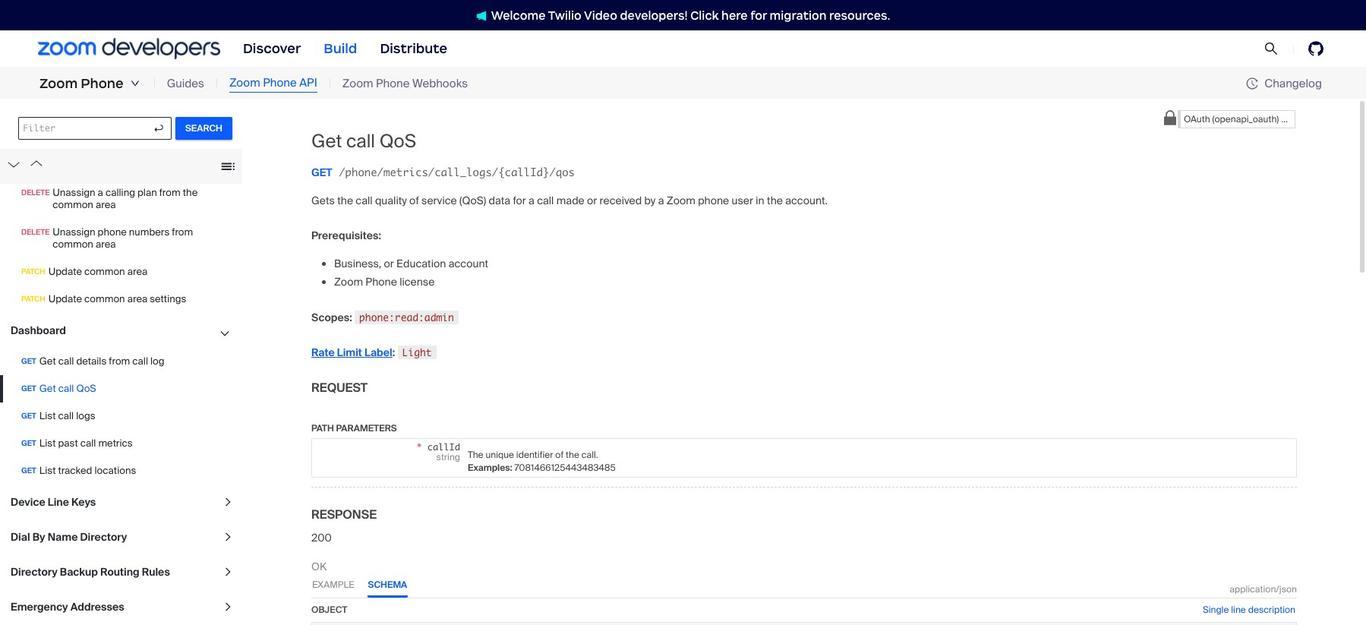 Task type: locate. For each thing, give the bounding box(es) containing it.
request
[[311, 380, 368, 396]]

welcome
[[491, 8, 546, 22]]

changelog
[[1265, 76, 1323, 91]]

phone left 'webhooks'
[[376, 76, 410, 91]]

guides link
[[167, 75, 204, 92]]

here
[[722, 8, 748, 22]]

2 zoom from the left
[[229, 75, 260, 91]]

zoom
[[40, 75, 78, 92], [229, 75, 260, 91], [342, 76, 373, 91]]

zoom phone api link
[[229, 75, 317, 92]]

resources.
[[830, 8, 891, 22]]

welcome twilio video developers! click here for migration resources. link
[[461, 7, 906, 23]]

zoom inside zoom phone webhooks link
[[342, 76, 373, 91]]

phone left api
[[263, 75, 297, 91]]

github image
[[1309, 41, 1324, 56], [1309, 41, 1324, 56]]

developers!
[[620, 8, 688, 22]]

for
[[751, 8, 767, 22]]

description
[[1249, 604, 1296, 616]]

zoom for zoom phone webhooks
[[342, 76, 373, 91]]

phone
[[81, 75, 124, 92], [263, 75, 297, 91], [376, 76, 410, 91]]

2 phone from the left
[[263, 75, 297, 91]]

2 horizontal spatial phone
[[376, 76, 410, 91]]

response
[[311, 507, 377, 522]]

2 horizontal spatial zoom
[[342, 76, 373, 91]]

0 horizontal spatial zoom
[[40, 75, 78, 92]]

1 horizontal spatial phone
[[263, 75, 297, 91]]

zoom phone
[[40, 75, 124, 92]]

0 horizontal spatial phone
[[81, 75, 124, 92]]

changelog link
[[1247, 76, 1323, 91]]

object
[[311, 604, 347, 616]]

migration
[[770, 8, 827, 22]]

1 horizontal spatial zoom
[[229, 75, 260, 91]]

3 phone from the left
[[376, 76, 410, 91]]

3 zoom from the left
[[342, 76, 373, 91]]

1 phone from the left
[[81, 75, 124, 92]]

phone left the down "image"
[[81, 75, 124, 92]]

single
[[1203, 604, 1230, 616]]

1 zoom from the left
[[40, 75, 78, 92]]

search image
[[1265, 42, 1279, 56], [1265, 42, 1279, 56]]

notification image
[[476, 10, 487, 21]]

zoom phone webhooks
[[342, 76, 468, 91]]

parameters
[[336, 422, 397, 434]]

zoom inside the zoom phone api link
[[229, 75, 260, 91]]



Task type: vqa. For each thing, say whether or not it's contained in the screenshot.
the Phone within the 'ZOOM PHONE API' 'LINK'
yes



Task type: describe. For each thing, give the bounding box(es) containing it.
ok
[[311, 560, 327, 573]]

zoom phone webhooks link
[[342, 75, 468, 92]]

phone for zoom phone webhooks
[[376, 76, 410, 91]]

guides
[[167, 76, 204, 91]]

history image
[[1247, 77, 1259, 90]]

zoom developer logo image
[[38, 38, 220, 59]]

welcome twilio video developers! click here for migration resources.
[[491, 8, 891, 22]]

api
[[299, 75, 317, 91]]

twilio
[[548, 8, 582, 22]]

notification image
[[476, 10, 491, 21]]

path parameters
[[311, 422, 397, 434]]

down image
[[130, 79, 140, 88]]

video
[[584, 8, 618, 22]]

click
[[691, 8, 719, 22]]

line
[[1232, 604, 1247, 616]]

path
[[311, 422, 334, 434]]

webhooks
[[413, 76, 468, 91]]

200
[[311, 531, 332, 545]]

history image
[[1247, 77, 1265, 90]]

single line description
[[1203, 604, 1296, 616]]

zoom phone api
[[229, 75, 317, 91]]

phone for zoom phone
[[81, 75, 124, 92]]

zoom for zoom phone api
[[229, 75, 260, 91]]

zoom for zoom phone
[[40, 75, 78, 92]]

phone for zoom phone api
[[263, 75, 297, 91]]



